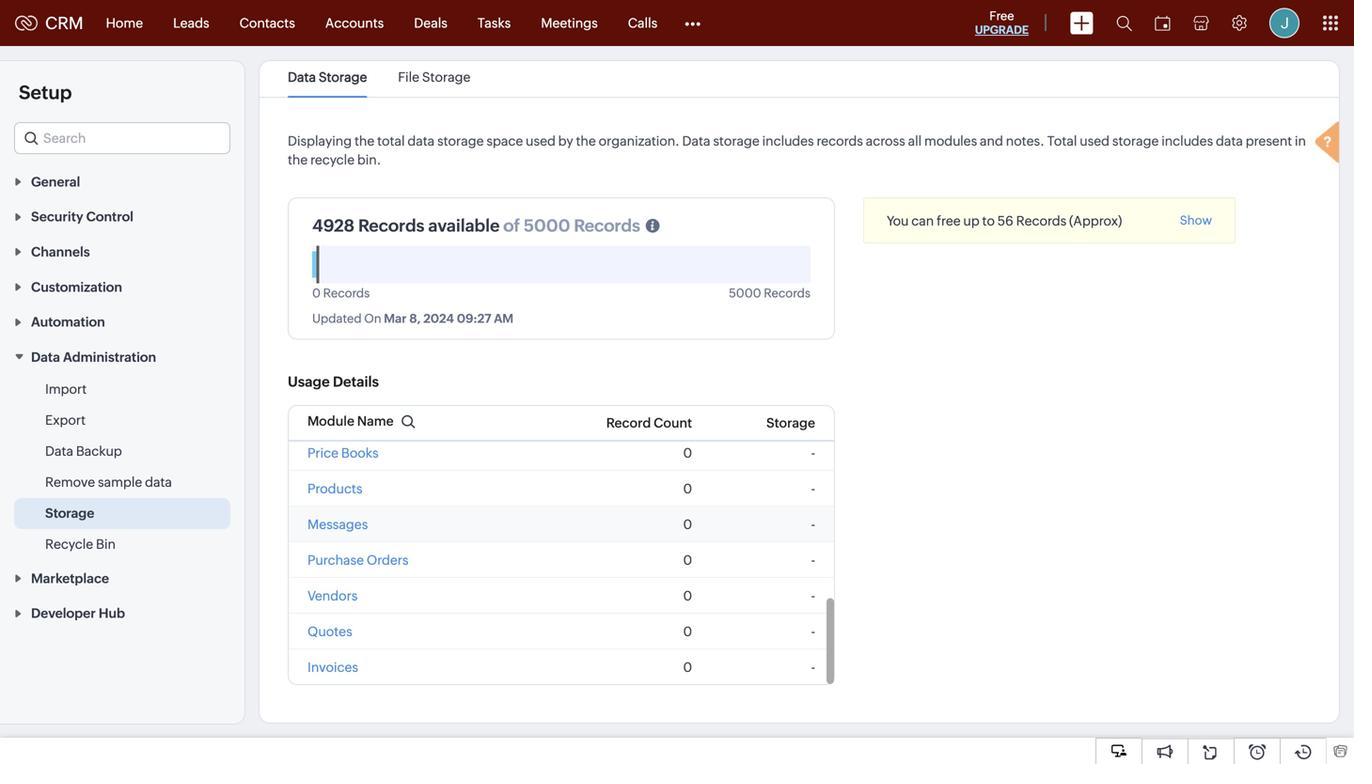 Task type: describe. For each thing, give the bounding box(es) containing it.
0 for messages
[[683, 517, 692, 532]]

recycle bin
[[45, 537, 116, 552]]

on
[[364, 312, 382, 326]]

contacts link
[[224, 0, 310, 46]]

records for 4928 records available of 5000 records
[[358, 216, 425, 236]]

security control
[[31, 209, 134, 224]]

0 for quotes
[[683, 624, 692, 639]]

1 horizontal spatial 5000
[[729, 286, 762, 301]]

across
[[866, 134, 906, 149]]

(approx)
[[1069, 214, 1122, 229]]

record
[[606, 416, 651, 431]]

data for data storage
[[288, 70, 316, 85]]

crm
[[45, 13, 83, 33]]

1 storage from the left
[[437, 134, 484, 149]]

2 horizontal spatial the
[[576, 134, 596, 149]]

data administration
[[31, 350, 156, 365]]

security control button
[[0, 199, 245, 234]]

0 for vendors
[[683, 589, 692, 604]]

can
[[912, 214, 934, 229]]

and
[[980, 134, 1004, 149]]

1 horizontal spatial the
[[355, 134, 375, 149]]

you can free up to 56 records (approx)
[[887, 214, 1122, 229]]

developer hub button
[[0, 596, 245, 631]]

storage inside data administration region
[[45, 506, 94, 521]]

- for price books
[[811, 446, 815, 461]]

0 records
[[312, 286, 370, 301]]

meetings
[[541, 16, 598, 31]]

invoices
[[308, 660, 358, 675]]

data administration button
[[0, 339, 245, 374]]

accounts
[[325, 16, 384, 31]]

1 horizontal spatial data
[[408, 134, 435, 149]]

by
[[558, 134, 573, 149]]

recycle bin link
[[45, 535, 116, 554]]

crm link
[[15, 13, 83, 33]]

data inside region
[[145, 475, 172, 490]]

remove sample data link
[[45, 473, 172, 492]]

Search text field
[[15, 123, 230, 153]]

purchase
[[308, 553, 364, 568]]

create menu image
[[1070, 12, 1094, 34]]

export
[[45, 413, 86, 428]]

setup
[[19, 82, 72, 103]]

0 for price books
[[683, 446, 692, 461]]

present
[[1246, 134, 1293, 149]]

0 for purchase orders
[[683, 553, 692, 568]]

security
[[31, 209, 83, 224]]

- for messages
[[811, 517, 815, 532]]

accounts link
[[310, 0, 399, 46]]

home
[[106, 16, 143, 31]]

notes.
[[1006, 134, 1045, 149]]

purchase orders
[[308, 553, 409, 568]]

file storage link
[[398, 70, 471, 85]]

0 horizontal spatial the
[[288, 152, 308, 167]]

recycle
[[310, 152, 355, 167]]

automation
[[31, 315, 105, 330]]

tasks link
[[463, 0, 526, 46]]

upgrade
[[975, 24, 1029, 36]]

search element
[[1105, 0, 1144, 46]]

control
[[86, 209, 134, 224]]

search image
[[1116, 15, 1132, 31]]

of
[[504, 216, 520, 236]]

profile element
[[1259, 0, 1311, 46]]

2 includes from the left
[[1162, 134, 1214, 149]]

contacts
[[239, 16, 295, 31]]

2 storage from the left
[[713, 134, 760, 149]]

home link
[[91, 0, 158, 46]]

name
[[357, 414, 394, 429]]

messages
[[308, 517, 368, 532]]

5000 records
[[729, 286, 811, 301]]

products
[[308, 481, 363, 496]]

to
[[982, 214, 995, 229]]

tasks
[[478, 16, 511, 31]]

calls
[[628, 16, 658, 31]]

free
[[937, 214, 961, 229]]

09:27
[[457, 312, 491, 326]]

price books
[[308, 446, 379, 461]]

calls link
[[613, 0, 673, 46]]

free
[[990, 9, 1014, 23]]

cases
[[308, 410, 344, 425]]

data for data administration
[[31, 350, 60, 365]]

free upgrade
[[975, 9, 1029, 36]]

books
[[341, 446, 379, 461]]

customization button
[[0, 269, 245, 304]]

bin.
[[357, 152, 381, 167]]

import
[[45, 382, 87, 397]]

general button
[[0, 164, 245, 199]]

- for purchase orders
[[811, 553, 815, 568]]

you
[[887, 214, 909, 229]]

organization.
[[599, 134, 680, 149]]



Task type: locate. For each thing, give the bounding box(es) containing it.
the up bin.
[[355, 134, 375, 149]]

quotes
[[308, 624, 352, 639]]

updated
[[312, 312, 362, 326]]

- for invoices
[[811, 660, 815, 675]]

calendar image
[[1155, 16, 1171, 31]]

0 vertical spatial 5000
[[524, 216, 570, 236]]

data right the sample
[[145, 475, 172, 490]]

0 for products
[[683, 481, 692, 496]]

data up import link
[[31, 350, 60, 365]]

create menu element
[[1059, 0, 1105, 46]]

count
[[654, 416, 692, 431]]

storage link
[[45, 504, 94, 523]]

data administration region
[[0, 374, 245, 561]]

data right total
[[408, 134, 435, 149]]

1 includes from the left
[[762, 134, 814, 149]]

vendors
[[308, 589, 358, 604]]

automation button
[[0, 304, 245, 339]]

developer hub
[[31, 606, 125, 621]]

deals link
[[399, 0, 463, 46]]

data down export "link"
[[45, 444, 73, 459]]

mar
[[384, 312, 407, 326]]

profile image
[[1270, 8, 1300, 38]]

the right by
[[576, 134, 596, 149]]

1 vertical spatial 5000
[[729, 286, 762, 301]]

- for vendors
[[811, 589, 815, 604]]

4 - from the top
[[811, 517, 815, 532]]

in
[[1295, 134, 1307, 149]]

0
[[312, 286, 321, 301], [683, 410, 692, 425], [683, 446, 692, 461], [683, 481, 692, 496], [683, 517, 692, 532], [683, 553, 692, 568], [683, 589, 692, 604], [683, 624, 692, 639], [683, 660, 692, 675]]

file storage
[[398, 70, 471, 85]]

2024
[[423, 312, 454, 326]]

2 horizontal spatial storage
[[1113, 134, 1159, 149]]

0 horizontal spatial storage
[[437, 134, 484, 149]]

administration
[[63, 350, 156, 365]]

data backup link
[[45, 442, 122, 461]]

0 horizontal spatial data
[[145, 475, 172, 490]]

0 horizontal spatial used
[[526, 134, 556, 149]]

1 - from the top
[[811, 410, 815, 425]]

remove
[[45, 475, 95, 490]]

used left by
[[526, 134, 556, 149]]

1 horizontal spatial used
[[1080, 134, 1110, 149]]

2 used from the left
[[1080, 134, 1110, 149]]

records for 0 records
[[323, 286, 370, 301]]

- for cases
[[811, 410, 815, 425]]

data left present
[[1216, 134, 1243, 149]]

developer
[[31, 606, 96, 621]]

0 horizontal spatial 5000
[[524, 216, 570, 236]]

updated on mar 8, 2024 09:27 am
[[312, 312, 514, 326]]

general
[[31, 174, 80, 189]]

modules
[[925, 134, 977, 149]]

data for data backup
[[45, 444, 73, 459]]

the
[[355, 134, 375, 149], [576, 134, 596, 149], [288, 152, 308, 167]]

module
[[308, 414, 355, 429]]

the down the displaying at the left top of the page
[[288, 152, 308, 167]]

5 - from the top
[[811, 553, 815, 568]]

file
[[398, 70, 420, 85]]

records for 5000 records
[[764, 286, 811, 301]]

total
[[1047, 134, 1077, 149]]

channels
[[31, 245, 90, 260]]

records
[[1016, 214, 1067, 229], [358, 216, 425, 236], [574, 216, 640, 236], [323, 286, 370, 301], [764, 286, 811, 301]]

storage
[[437, 134, 484, 149], [713, 134, 760, 149], [1113, 134, 1159, 149]]

2 - from the top
[[811, 446, 815, 461]]

bin
[[96, 537, 116, 552]]

3 - from the top
[[811, 481, 815, 496]]

hub
[[99, 606, 125, 621]]

None field
[[14, 122, 230, 154]]

0 for invoices
[[683, 660, 692, 675]]

1 horizontal spatial storage
[[713, 134, 760, 149]]

available
[[428, 216, 500, 236]]

channels button
[[0, 234, 245, 269]]

data inside displaying the total data storage space used by the organization. data storage includes records across all modules  and notes. total used storage includes data present in the recycle bin.
[[682, 134, 711, 149]]

recycle
[[45, 537, 93, 552]]

data down contacts
[[288, 70, 316, 85]]

56
[[998, 214, 1014, 229]]

storage
[[319, 70, 367, 85], [422, 70, 471, 85], [767, 416, 815, 431], [45, 506, 94, 521]]

1 used from the left
[[526, 134, 556, 149]]

meetings link
[[526, 0, 613, 46]]

data right organization.
[[682, 134, 711, 149]]

includes up the 'show' at the top right
[[1162, 134, 1214, 149]]

- for products
[[811, 481, 815, 496]]

all
[[908, 134, 922, 149]]

2 horizontal spatial data
[[1216, 134, 1243, 149]]

details
[[333, 374, 379, 390]]

backup
[[76, 444, 122, 459]]

1 horizontal spatial includes
[[1162, 134, 1214, 149]]

leads
[[173, 16, 209, 31]]

0 horizontal spatial includes
[[762, 134, 814, 149]]

used right total
[[1080, 134, 1110, 149]]

marketplace button
[[0, 561, 245, 596]]

displaying
[[288, 134, 352, 149]]

- for quotes
[[811, 624, 815, 639]]

import link
[[45, 380, 87, 399]]

-
[[811, 410, 815, 425], [811, 446, 815, 461], [811, 481, 815, 496], [811, 517, 815, 532], [811, 553, 815, 568], [811, 589, 815, 604], [811, 624, 815, 639], [811, 660, 815, 675]]

used
[[526, 134, 556, 149], [1080, 134, 1110, 149]]

3 storage from the left
[[1113, 134, 1159, 149]]

loading image
[[1311, 119, 1349, 170]]

logo image
[[15, 16, 38, 31]]

usage details
[[288, 374, 379, 390]]

data
[[288, 70, 316, 85], [682, 134, 711, 149], [31, 350, 60, 365], [45, 444, 73, 459]]

0 for cases
[[683, 410, 692, 425]]

Other Modules field
[[673, 8, 713, 38]]

data storage
[[288, 70, 367, 85]]

8 - from the top
[[811, 660, 815, 675]]

4928
[[312, 216, 355, 236]]

data inside region
[[45, 444, 73, 459]]

deals
[[414, 16, 448, 31]]

data storage link
[[288, 70, 367, 85]]

4928 records available of 5000 records
[[312, 216, 640, 236]]

sample
[[98, 475, 142, 490]]

includes left "records"
[[762, 134, 814, 149]]

module name
[[308, 414, 394, 429]]

displaying the total data storage space used by the organization. data storage includes records across all modules  and notes. total used storage includes data present in the recycle bin.
[[288, 134, 1307, 167]]

includes
[[762, 134, 814, 149], [1162, 134, 1214, 149]]

price
[[308, 446, 339, 461]]

remove sample data
[[45, 475, 172, 490]]

record count
[[606, 416, 692, 431]]

leads link
[[158, 0, 224, 46]]

records
[[817, 134, 863, 149]]

total
[[377, 134, 405, 149]]

data inside dropdown button
[[31, 350, 60, 365]]

7 - from the top
[[811, 624, 815, 639]]

data
[[408, 134, 435, 149], [1216, 134, 1243, 149], [145, 475, 172, 490]]

space
[[487, 134, 523, 149]]

usage
[[288, 374, 330, 390]]

5000
[[524, 216, 570, 236], [729, 286, 762, 301]]

show
[[1180, 214, 1212, 228]]

6 - from the top
[[811, 589, 815, 604]]



Task type: vqa. For each thing, say whether or not it's contained in the screenshot.
'-None-'
no



